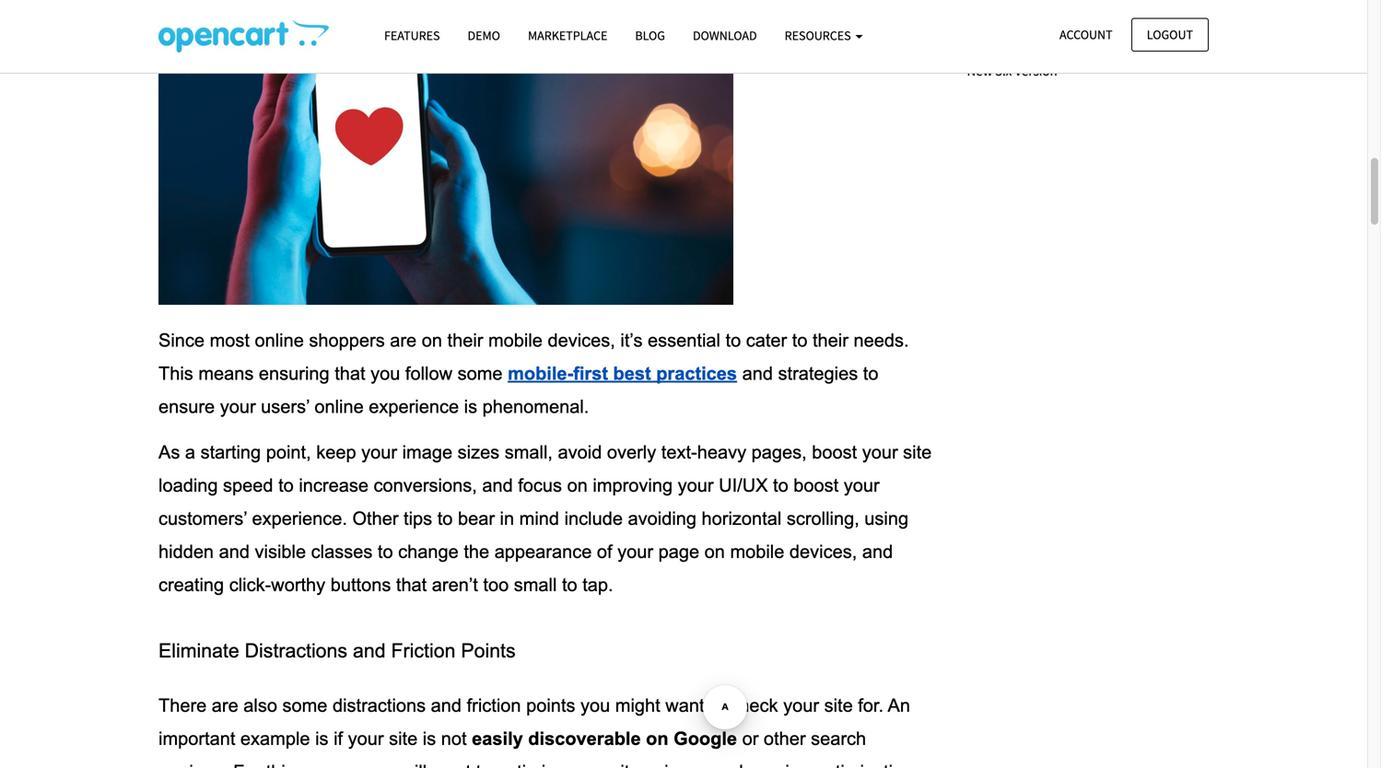 Task type: vqa. For each thing, say whether or not it's contained in the screenshot.
the bottommost 'Also'
no



Task type: locate. For each thing, give the bounding box(es) containing it.
on up follow
[[422, 330, 442, 351]]

devices, down "scrolling,"
[[790, 542, 857, 562]]

1 vertical spatial devices,
[[790, 542, 857, 562]]

mobile down horizontal
[[730, 542, 784, 562]]

shoppers
[[309, 330, 385, 351]]

other
[[352, 509, 398, 529]]

are inside since most online shoppers are on their mobile devices, it's essential to cater to their needs. this means ensuring that you follow some
[[390, 330, 417, 351]]

worthy
[[271, 575, 325, 595]]

1 horizontal spatial devices,
[[790, 542, 857, 562]]

0 horizontal spatial mobile
[[488, 330, 543, 351]]

using down google
[[645, 762, 689, 768]]

1 vertical spatial want
[[432, 762, 471, 768]]

also
[[243, 696, 277, 716]]

of
[[597, 542, 612, 562]]

to right tips
[[437, 509, 453, 529]]

online up keep
[[314, 397, 364, 417]]

1 vertical spatial using
[[645, 762, 689, 768]]

1 vertical spatial the
[[464, 542, 489, 562]]

new
[[967, 62, 993, 79]]

to down "other"
[[378, 542, 393, 562]]

0 vertical spatial devices,
[[548, 330, 615, 351]]

0 horizontal spatial devices,
[[548, 330, 615, 351]]

distractions
[[333, 696, 426, 716]]

1 horizontal spatial is
[[423, 729, 436, 749]]

site inside as a starting point, keep your image sizes small, avoid overly text-heavy pages, boost your site loading speed to increase conversions, and focus on improving your ui/ux to boost your customers' experience. other tips to bear in mind include avoiding horizontal scrolling, using hidden and visible classes to change the appearance of your page on mobile devices, and creating click-worthy buttons that aren't too small to tap.
[[903, 442, 932, 462]]

focus
[[518, 475, 562, 496]]

0 horizontal spatial their
[[447, 330, 483, 351]]

boost right "pages,"
[[812, 442, 857, 462]]

is left if
[[315, 729, 328, 749]]

want down the not
[[432, 762, 471, 768]]

practices
[[656, 364, 737, 384]]

not
[[441, 729, 467, 749]]

sizes
[[458, 442, 500, 462]]

1 vertical spatial you
[[580, 696, 610, 716]]

cater
[[746, 330, 787, 351]]

the inside as a starting point, keep your image sizes small, avoid overly text-heavy pages, boost your site loading speed to increase conversions, and focus on improving your ui/ux to boost your customers' experience. other tips to bear in mind include avoiding horizontal scrolling, using hidden and visible classes to change the appearance of your page on mobile devices, and creating click-worthy buttons that aren't too small to tap.
[[464, 542, 489, 562]]

that down shoppers
[[335, 364, 365, 384]]

the
[[1166, 39, 1185, 57], [464, 542, 489, 562]]

0 vertical spatial that
[[335, 364, 365, 384]]

to down easily
[[476, 762, 491, 768]]

check
[[730, 696, 778, 716]]

mobile
[[488, 330, 543, 351], [730, 542, 784, 562]]

1 vertical spatial are
[[212, 696, 238, 716]]

are up follow
[[390, 330, 417, 351]]

engine
[[755, 762, 810, 768]]

are
[[390, 330, 417, 351], [212, 696, 238, 716]]

include
[[564, 509, 623, 529]]

is left the not
[[423, 729, 436, 749]]

keep
[[316, 442, 356, 462]]

0 vertical spatial search
[[811, 729, 866, 749]]

0 vertical spatial want
[[665, 696, 704, 716]]

1 horizontal spatial their
[[813, 330, 848, 351]]

might
[[615, 696, 660, 716]]

1 horizontal spatial that
[[396, 575, 427, 595]]

since most online shoppers are on their mobile devices, it's essential to cater to their needs. this means ensuring that you follow some
[[158, 330, 914, 384]]

1 horizontal spatial want
[[665, 696, 704, 716]]

site
[[903, 442, 932, 462], [824, 696, 853, 716], [389, 729, 418, 749], [611, 762, 640, 768]]

mobile-first best practices
[[508, 364, 737, 384]]

boost up "scrolling,"
[[794, 475, 839, 496]]

visible
[[255, 542, 306, 562]]

change
[[398, 542, 459, 562]]

buttons
[[331, 575, 391, 595]]

will
[[401, 762, 427, 768]]

speed
[[223, 475, 273, 496]]

this
[[158, 364, 193, 384]]

devices, up first
[[548, 330, 615, 351]]

0 vertical spatial mobile
[[488, 330, 543, 351]]

you left will
[[366, 762, 396, 768]]

to down needs.
[[863, 364, 878, 384]]

0 horizontal spatial using
[[645, 762, 689, 768]]

1 vertical spatial some
[[282, 696, 327, 716]]

1.5.x
[[1121, 39, 1148, 57]]

mobile up mobile-
[[488, 330, 543, 351]]

text-
[[661, 442, 697, 462]]

account link
[[1044, 18, 1128, 52]]

how to upgrade opencart 1.5.x to the new 3.x version
[[967, 39, 1185, 79]]

bear
[[458, 509, 495, 529]]

using
[[864, 509, 909, 529], [645, 762, 689, 768]]

boost
[[812, 442, 857, 462], [794, 475, 839, 496]]

is
[[464, 397, 477, 417], [315, 729, 328, 749], [423, 729, 436, 749]]

mobile inside as a starting point, keep your image sizes small, avoid overly text-heavy pages, boost your site loading speed to increase conversions, and focus on improving your ui/ux to boost your customers' experience. other tips to bear in mind include avoiding horizontal scrolling, using hidden and visible classes to change the appearance of your page on mobile devices, and creating click-worthy buttons that aren't too small to tap.
[[730, 542, 784, 562]]

the right the 1.5.x
[[1166, 39, 1185, 57]]

to inside there are also some distractions and friction points you might want to check your site for. an important example is if your site is not
[[709, 696, 725, 716]]

creating
[[158, 575, 224, 595]]

0 horizontal spatial the
[[464, 542, 489, 562]]

0 horizontal spatial want
[[432, 762, 471, 768]]

the inside how to upgrade opencart 1.5.x to the new 3.x version
[[1166, 39, 1185, 57]]

you inside there are also some distractions and friction points you might want to check your site for. an important example is if your site is not
[[580, 696, 610, 716]]

1 vertical spatial that
[[396, 575, 427, 595]]

and strategies to ensure your users' online experience is phenomenal.
[[158, 364, 884, 417]]

hidden
[[158, 542, 214, 562]]

search
[[811, 729, 866, 749], [694, 762, 749, 768]]

2 vertical spatial you
[[366, 762, 396, 768]]

small
[[514, 575, 557, 595]]

that
[[335, 364, 365, 384], [396, 575, 427, 595]]

want up google
[[665, 696, 704, 716]]

0 horizontal spatial that
[[335, 364, 365, 384]]

1 horizontal spatial using
[[864, 509, 909, 529]]

are left also
[[212, 696, 238, 716]]

needs.
[[854, 330, 909, 351]]

1 horizontal spatial are
[[390, 330, 417, 351]]

to up google
[[709, 696, 725, 716]]

search down google
[[694, 762, 749, 768]]

0 vertical spatial you
[[370, 364, 400, 384]]

as a starting point, keep your image sizes small, avoid overly text-heavy pages, boost your site loading speed to increase conversions, and focus on improving your ui/ux to boost your customers' experience. other tips to bear in mind include avoiding horizontal scrolling, using hidden and visible classes to change the appearance of your page on mobile devices, and creating click-worthy buttons that aren't too small to tap.
[[158, 442, 937, 595]]

search down for.
[[811, 729, 866, 749]]

you left follow
[[370, 364, 400, 384]]

for.
[[858, 696, 884, 716]]

0 horizontal spatial is
[[315, 729, 328, 749]]

1 horizontal spatial mobile
[[730, 542, 784, 562]]

is inside and strategies to ensure your users' online experience is phenomenal.
[[464, 397, 477, 417]]

download link
[[679, 19, 771, 52]]

to down point,
[[278, 475, 294, 496]]

conversions,
[[374, 475, 477, 496]]

you up easily discoverable on google
[[580, 696, 610, 716]]

other
[[764, 729, 806, 749]]

points
[[526, 696, 575, 716]]

online up ensuring
[[255, 330, 304, 351]]

as
[[158, 442, 180, 462]]

points
[[461, 640, 516, 662]]

scrolling,
[[787, 509, 859, 529]]

some right follow
[[458, 364, 503, 384]]

1 vertical spatial search
[[694, 762, 749, 768]]

0 vertical spatial some
[[458, 364, 503, 384]]

0 vertical spatial using
[[864, 509, 909, 529]]

mobile inside since most online shoppers are on their mobile devices, it's essential to cater to their needs. this means ensuring that you follow some
[[488, 330, 543, 351]]

2 horizontal spatial is
[[464, 397, 477, 417]]

is up sizes
[[464, 397, 477, 417]]

using right "scrolling,"
[[864, 509, 909, 529]]

and inside and strategies to ensure your users' online experience is phenomenal.
[[742, 364, 773, 384]]

some inside since most online shoppers are on their mobile devices, it's essential to cater to their needs. this means ensuring that you follow some
[[458, 364, 503, 384]]

example
[[240, 729, 310, 749]]

1 horizontal spatial the
[[1166, 39, 1185, 57]]

marketplace link
[[514, 19, 621, 52]]

reason,
[[300, 762, 361, 768]]

using inside 'or other search engines. for this reason, you will want to optimize your site using search engine optimizatio'
[[645, 762, 689, 768]]

their up follow
[[447, 330, 483, 351]]

discoverable
[[528, 729, 641, 749]]

ensure
[[158, 397, 215, 417]]

click-
[[229, 575, 271, 595]]

the down "bear"
[[464, 542, 489, 562]]

1 horizontal spatial online
[[314, 397, 364, 417]]

and
[[742, 364, 773, 384], [482, 475, 513, 496], [219, 542, 250, 562], [862, 542, 893, 562], [353, 640, 386, 662], [431, 696, 462, 716]]

small,
[[505, 442, 553, 462]]

to
[[996, 39, 1008, 57], [1151, 39, 1163, 57], [726, 330, 741, 351], [792, 330, 808, 351], [863, 364, 878, 384], [278, 475, 294, 496], [773, 475, 788, 496], [437, 509, 453, 529], [378, 542, 393, 562], [562, 575, 577, 595], [709, 696, 725, 716], [476, 762, 491, 768]]

0 horizontal spatial online
[[255, 330, 304, 351]]

some up example
[[282, 696, 327, 716]]

avoid
[[558, 442, 602, 462]]

a
[[185, 442, 195, 462]]

mind
[[519, 509, 559, 529]]

that down the change at the left bottom
[[396, 575, 427, 595]]

0 vertical spatial are
[[390, 330, 417, 351]]

that inside since most online shoppers are on their mobile devices, it's essential to cater to their needs. this means ensuring that you follow some
[[335, 364, 365, 384]]

1 vertical spatial mobile
[[730, 542, 784, 562]]

friction
[[391, 640, 456, 662]]

0 vertical spatial online
[[255, 330, 304, 351]]

1 their from the left
[[447, 330, 483, 351]]

site inside 'or other search engines. for this reason, you will want to optimize your site using search engine optimizatio'
[[611, 762, 640, 768]]

you
[[370, 364, 400, 384], [580, 696, 610, 716], [366, 762, 396, 768]]

their up 'strategies'
[[813, 330, 848, 351]]

horizontal
[[702, 509, 782, 529]]

some inside there are also some distractions and friction points you might want to check your site for. an important example is if your site is not
[[282, 696, 327, 716]]

or
[[742, 729, 759, 749]]

download
[[693, 27, 757, 44]]

appearance
[[494, 542, 592, 562]]

1 horizontal spatial some
[[458, 364, 503, 384]]

0 horizontal spatial some
[[282, 696, 327, 716]]

0 vertical spatial the
[[1166, 39, 1185, 57]]

want
[[665, 696, 704, 716], [432, 762, 471, 768]]

google
[[674, 729, 737, 749]]

0 horizontal spatial search
[[694, 762, 749, 768]]

0 horizontal spatial are
[[212, 696, 238, 716]]

1 vertical spatial online
[[314, 397, 364, 417]]

0 vertical spatial boost
[[812, 442, 857, 462]]

in
[[500, 509, 514, 529]]



Task type: describe. For each thing, give the bounding box(es) containing it.
1 horizontal spatial search
[[811, 729, 866, 749]]

means
[[198, 364, 254, 384]]

your inside and strategies to ensure your users' online experience is phenomenal.
[[220, 397, 256, 417]]

blog link
[[621, 19, 679, 52]]

how
[[967, 39, 993, 57]]

increase
[[299, 475, 368, 496]]

3.x
[[995, 62, 1012, 79]]

to right cater
[[792, 330, 808, 351]]

classes
[[311, 542, 373, 562]]

demo
[[468, 27, 500, 44]]

how to upgrade opencart 1.5.x to the new 3.x version link
[[967, 39, 1185, 79]]

tap.
[[582, 575, 613, 595]]

easily
[[472, 729, 523, 749]]

to down "pages,"
[[773, 475, 788, 496]]

to inside 'or other search engines. for this reason, you will want to optimize your site using search engine optimizatio'
[[476, 762, 491, 768]]

on down "might"
[[646, 729, 669, 749]]

using inside as a starting point, keep your image sizes small, avoid overly text-heavy pages, boost your site loading speed to increase conversions, and focus on improving your ui/ux to boost your customers' experience. other tips to bear in mind include avoiding horizontal scrolling, using hidden and visible classes to change the appearance of your page on mobile devices, and creating click-worthy buttons that aren't too small to tap.
[[864, 509, 909, 529]]

to left cater
[[726, 330, 741, 351]]

conversion magic: uncovered strategies to optimize opencart checkout image
[[158, 19, 329, 53]]

mobile-
[[508, 364, 573, 384]]

point,
[[266, 442, 311, 462]]

first
[[573, 364, 608, 384]]

since
[[158, 330, 205, 351]]

that inside as a starting point, keep your image sizes small, avoid overly text-heavy pages, boost your site loading speed to increase conversions, and focus on improving your ui/ux to boost your customers' experience. other tips to bear in mind include avoiding horizontal scrolling, using hidden and visible classes to change the appearance of your page on mobile devices, and creating click-worthy buttons that aren't too small to tap.
[[396, 575, 427, 595]]

eliminatе distractions and friction points
[[158, 640, 516, 662]]

friction
[[467, 696, 521, 716]]

mobile-first best practices link
[[508, 362, 737, 385]]

you inside since most online shoppers are on their mobile devices, it's essential to cater to their needs. this means ensuring that you follow some
[[370, 364, 400, 384]]

or other search engines. for this reason, you will want to optimize your site using search engine optimizatio
[[158, 729, 918, 768]]

essential
[[648, 330, 720, 351]]

for
[[233, 762, 261, 768]]

if
[[334, 729, 343, 749]]

experience.
[[252, 509, 347, 529]]

devices, inside since most online shoppers are on their mobile devices, it's essential to cater to their needs. this means ensuring that you follow some
[[548, 330, 615, 351]]

blog
[[635, 27, 665, 44]]

users'
[[261, 397, 309, 417]]

improving
[[593, 475, 673, 496]]

overly
[[607, 442, 656, 462]]

logout link
[[1131, 18, 1209, 52]]

ensuring
[[259, 364, 330, 384]]

page
[[658, 542, 699, 562]]

tips
[[404, 509, 432, 529]]

want inside there are also some distractions and friction points you might want to check your site for. an important example is if your site is not
[[665, 696, 704, 716]]

to left tap.
[[562, 575, 577, 595]]

heavy
[[697, 442, 746, 462]]

strategies
[[778, 364, 858, 384]]

important
[[158, 729, 235, 749]]

distractions
[[245, 640, 347, 662]]

follow
[[405, 364, 452, 384]]

account
[[1060, 26, 1113, 43]]

logout
[[1147, 26, 1193, 43]]

ui/ux
[[719, 475, 768, 496]]

online inside and strategies to ensure your users' online experience is phenomenal.
[[314, 397, 364, 417]]

and inside there are also some distractions and friction points you might want to check your site for. an important example is if your site is not
[[431, 696, 462, 716]]

there are also some distractions and friction points you might want to check your site for. an important example is if your site is not
[[158, 696, 915, 749]]

phenomenal.
[[482, 397, 589, 417]]

on inside since most online shoppers are on their mobile devices, it's essential to cater to their needs. this means ensuring that you follow some
[[422, 330, 442, 351]]

loading
[[158, 475, 218, 496]]

it's
[[620, 330, 643, 351]]

1 vertical spatial boost
[[794, 475, 839, 496]]

features
[[384, 27, 440, 44]]

demo link
[[454, 19, 514, 52]]

to inside and strategies to ensure your users' online experience is phenomenal.
[[863, 364, 878, 384]]

eliminatе
[[158, 640, 239, 662]]

experience
[[369, 397, 459, 417]]

features link
[[370, 19, 454, 52]]

aren't
[[432, 575, 478, 595]]

version
[[1015, 62, 1057, 79]]

are inside there are also some distractions and friction points you might want to check your site for. an important example is if your site is not
[[212, 696, 238, 716]]

this
[[266, 762, 295, 768]]

devices, inside as a starting point, keep your image sizes small, avoid overly text-heavy pages, boost your site loading speed to increase conversions, and focus on improving your ui/ux to boost your customers' experience. other tips to bear in mind include avoiding horizontal scrolling, using hidden and visible classes to change the appearance of your page on mobile devices, and creating click-worthy buttons that aren't too small to tap.
[[790, 542, 857, 562]]

opencart
[[1063, 39, 1119, 57]]

there
[[158, 696, 207, 716]]

customers'
[[158, 509, 247, 529]]

most
[[210, 330, 250, 351]]

you inside 'or other search engines. for this reason, you will want to optimize your site using search engine optimizatio'
[[366, 762, 396, 768]]

2 their from the left
[[813, 330, 848, 351]]

online inside since most online shoppers are on their mobile devices, it's essential to cater to their needs. this means ensuring that you follow some
[[255, 330, 304, 351]]

to right the 1.5.x
[[1151, 39, 1163, 57]]

your inside 'or other search engines. for this reason, you will want to optimize your site using search engine optimizatio'
[[570, 762, 606, 768]]

want inside 'or other search engines. for this reason, you will want to optimize your site using search engine optimizatio'
[[432, 762, 471, 768]]

an
[[888, 696, 910, 716]]

avoiding
[[628, 509, 697, 529]]

on down avoid
[[567, 475, 588, 496]]

image
[[402, 442, 452, 462]]

on right page
[[704, 542, 725, 562]]

engines.
[[158, 762, 228, 768]]

to right how
[[996, 39, 1008, 57]]

starting
[[200, 442, 261, 462]]



